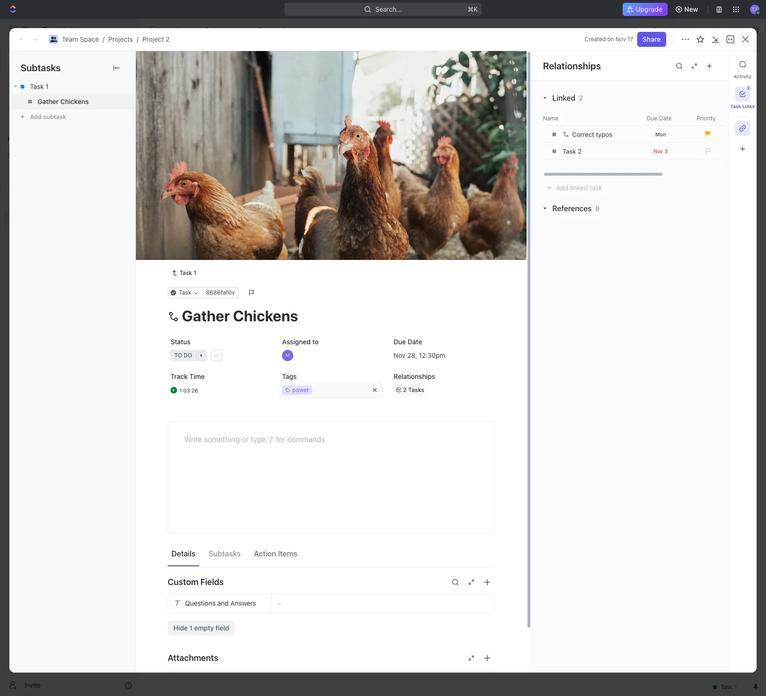 Task type: locate. For each thing, give the bounding box(es) containing it.
task 1 link
[[9, 79, 136, 94], [168, 268, 200, 279]]

hide inside button
[[487, 110, 499, 117]]

1 horizontal spatial due
[[647, 115, 658, 122]]

2 inside button
[[748, 86, 750, 90]]

0 horizontal spatial team space link
[[62, 35, 99, 43]]

2
[[282, 26, 286, 34], [166, 35, 170, 43], [208, 56, 216, 71], [748, 86, 750, 90], [580, 94, 584, 102], [223, 132, 226, 139], [578, 148, 582, 155], [205, 179, 209, 187], [203, 222, 206, 229], [403, 386, 407, 394]]

do down task 2
[[183, 222, 192, 229]]

1 button down progress on the top left
[[210, 162, 223, 172]]

2 vertical spatial project
[[163, 56, 205, 71]]

do down status
[[184, 352, 192, 359]]

relationships up 2 tasks on the bottom right of page
[[394, 373, 436, 381]]

0 horizontal spatial add task
[[189, 195, 217, 203]]

due inside dropdown button
[[647, 115, 658, 122]]

1 horizontal spatial hide
[[487, 110, 499, 117]]

space inside team space link
[[176, 26, 195, 34]]

share button right 17
[[638, 32, 667, 47]]

add task button down the calendar link
[[241, 130, 280, 142]]

1 horizontal spatial user group image
[[50, 37, 57, 42]]

0 horizontal spatial add task button
[[185, 194, 220, 205]]

add down automations button on the top of page
[[699, 60, 711, 68]]

sidebar navigation
[[0, 19, 140, 697]]

user group image left 'team space'
[[149, 28, 155, 32]]

add inside task sidebar content section
[[557, 184, 569, 192]]

share for share button on the right of 17
[[643, 35, 661, 43]]

2 tasks
[[403, 386, 425, 394]]

linked
[[570, 184, 588, 192]]

user group image
[[149, 28, 155, 32], [50, 37, 57, 42], [10, 184, 17, 189]]

2 vertical spatial nov
[[394, 351, 406, 359]]

1 vertical spatial space
[[80, 35, 99, 43]]

mon button
[[638, 131, 685, 138]]

1 inside the custom fields 'element'
[[190, 624, 193, 632]]

attachments button
[[168, 647, 495, 670]]

action items button
[[250, 546, 301, 563]]

1 vertical spatial project 2
[[163, 56, 218, 71]]

custom fields
[[168, 578, 224, 588]]

add linked task button
[[546, 184, 603, 192]]

add left linked
[[557, 184, 569, 192]]

,
[[416, 351, 418, 359]]

add down dashboards
[[30, 113, 42, 120]]

1 horizontal spatial team
[[158, 26, 174, 34]]

questions
[[185, 600, 216, 608]]

do inside dropdown button
[[184, 352, 192, 359]]

1 horizontal spatial relationships
[[543, 60, 601, 71]]

0 horizontal spatial task 1 link
[[9, 79, 136, 94]]

tree
[[4, 163, 136, 290]]

references 0
[[553, 204, 600, 213]]

board link
[[173, 84, 193, 97]]

Search tasks... text field
[[650, 106, 744, 121]]

add task down task 2
[[189, 195, 217, 203]]

custom fields button
[[168, 571, 495, 594]]

1 horizontal spatial projects
[[214, 26, 239, 34]]

0 vertical spatial task 1 link
[[9, 79, 136, 94]]

inbox
[[23, 65, 39, 73]]

1 vertical spatial subtasks
[[209, 550, 241, 559]]

1 vertical spatial nov
[[654, 148, 664, 154]]

subtasks up fields
[[209, 550, 241, 559]]

track time
[[171, 373, 205, 381]]

1 vertical spatial to do
[[174, 352, 192, 359]]

add task
[[699, 60, 727, 68], [252, 132, 277, 139], [189, 195, 217, 203]]

hide for hide
[[487, 110, 499, 117]]

add task down calendar
[[252, 132, 277, 139]]

relationships
[[543, 60, 601, 71], [394, 373, 436, 381]]

subtask
[[43, 113, 66, 120]]

0 vertical spatial task 1
[[30, 83, 49, 91]]

typos
[[596, 131, 613, 138]]

1 vertical spatial user group image
[[50, 37, 57, 42]]

0 horizontal spatial team
[[62, 35, 78, 43]]

correct typos
[[573, 131, 613, 138]]

0 vertical spatial project 2
[[259, 26, 286, 34]]

table link
[[283, 84, 301, 97]]

user group image down the spaces
[[10, 184, 17, 189]]

to do
[[174, 222, 192, 229], [174, 352, 192, 359]]

2 vertical spatial to
[[174, 352, 182, 359]]

set priority element
[[701, 144, 715, 158]]

1 vertical spatial do
[[184, 352, 192, 359]]

linked 2
[[553, 94, 584, 102]]

task 1 link up chickens
[[9, 79, 136, 94]]

0 horizontal spatial hide
[[173, 624, 188, 632]]

12:30
[[419, 351, 436, 359]]

1 horizontal spatial projects link
[[203, 24, 241, 36]]

0 vertical spatial to do
[[174, 222, 192, 229]]

1 vertical spatial share
[[643, 35, 661, 43]]

0 vertical spatial team
[[158, 26, 174, 34]]

1 vertical spatial relationships
[[394, 373, 436, 381]]

team space link
[[146, 24, 197, 36], [62, 35, 99, 43]]

m
[[286, 353, 290, 358]]

0 horizontal spatial nov
[[394, 351, 406, 359]]

relationships inside task sidebar content section
[[543, 60, 601, 71]]

0 vertical spatial projects
[[214, 26, 239, 34]]

task
[[713, 60, 727, 68], [30, 83, 44, 91], [731, 104, 742, 109], [264, 132, 277, 139], [189, 163, 203, 171], [189, 179, 203, 187], [203, 195, 217, 203], [180, 270, 192, 277], [179, 289, 192, 296]]

assigned
[[282, 338, 311, 346]]

user group image inside sidebar "navigation"
[[10, 184, 17, 189]]

priority
[[697, 115, 716, 122]]

0 vertical spatial due
[[647, 115, 658, 122]]

share down upgrade
[[654, 26, 672, 34]]

add down task 2
[[189, 195, 201, 203]]

3
[[665, 148, 668, 154]]

task 1 up "task" dropdown button
[[180, 270, 196, 277]]

add task button down automations button on the top of page
[[693, 57, 733, 72]]

assignees button
[[379, 108, 423, 119]]

0 vertical spatial hide
[[487, 110, 499, 117]]

team
[[158, 26, 174, 34], [62, 35, 78, 43]]

share
[[654, 26, 672, 34], [643, 35, 661, 43]]

calendar
[[239, 87, 267, 94]]

cover
[[472, 245, 489, 253]]

tree inside sidebar "navigation"
[[4, 163, 136, 290]]

1 horizontal spatial space
[[176, 26, 195, 34]]

dashboards link
[[4, 93, 136, 108]]

1 horizontal spatial task 1 link
[[168, 268, 200, 279]]

0 vertical spatial relationships
[[543, 60, 601, 71]]

nov left 3
[[654, 148, 664, 154]]

0 vertical spatial add task button
[[693, 57, 733, 72]]

hide inside the custom fields 'element'
[[173, 624, 188, 632]]

nov inside dropdown button
[[654, 148, 664, 154]]

0 vertical spatial nov
[[616, 36, 626, 43]]

space for team space
[[176, 26, 195, 34]]

in progress
[[174, 132, 212, 139]]

gantt link
[[317, 84, 336, 97]]

references
[[553, 204, 592, 213]]

1 vertical spatial hide
[[173, 624, 188, 632]]

nov for nov 28 , 12:30 pm
[[394, 351, 406, 359]]

subtasks inside button
[[209, 550, 241, 559]]

space
[[176, 26, 195, 34], [80, 35, 99, 43]]

team for team space
[[158, 26, 174, 34]]

0 vertical spatial 1 button
[[210, 162, 223, 172]]

0 vertical spatial project
[[259, 26, 281, 34]]

2 inside linked 2
[[580, 94, 584, 102]]

created
[[585, 36, 606, 43]]

1 vertical spatial 1 button
[[211, 179, 224, 188]]

empty
[[194, 624, 214, 632]]

relationships up linked 2
[[543, 60, 601, 71]]

change cover
[[446, 245, 489, 253]]

task sidebar content section
[[530, 51, 767, 673]]

to do down status
[[174, 352, 192, 359]]

chickens
[[60, 98, 89, 106]]

1 horizontal spatial add task
[[252, 132, 277, 139]]

tt
[[752, 6, 758, 12]]

8686faf0v
[[206, 289, 235, 296]]

0 vertical spatial share
[[654, 26, 672, 34]]

subtasks
[[21, 62, 61, 73], [209, 550, 241, 559]]

task 1 up task 2
[[189, 163, 208, 171]]

8686faf0v button
[[202, 287, 239, 299]]

nov
[[616, 36, 626, 43], [654, 148, 664, 154], [394, 351, 406, 359]]

task 1 up dashboards
[[30, 83, 49, 91]]

0 horizontal spatial user group image
[[10, 184, 17, 189]]

1 button for 2
[[211, 179, 224, 188]]

nov 28 , 12:30 pm
[[394, 351, 446, 359]]

1 horizontal spatial add task button
[[241, 130, 280, 142]]

status
[[171, 338, 191, 346]]

2 vertical spatial user group image
[[10, 184, 17, 189]]

tags
[[282, 373, 297, 381]]

2 horizontal spatial add task
[[699, 60, 727, 68]]

0 horizontal spatial projects
[[108, 35, 133, 43]]

1 vertical spatial to
[[313, 338, 319, 346]]

gantt
[[318, 87, 336, 94]]

1 horizontal spatial subtasks
[[209, 550, 241, 559]]

Edit task name text field
[[168, 307, 495, 325]]

2 horizontal spatial nov
[[654, 148, 664, 154]]

board
[[175, 87, 193, 94]]

1 button
[[210, 162, 223, 172], [211, 179, 224, 188]]

gather
[[38, 98, 59, 106]]

subtasks down home
[[21, 62, 61, 73]]

details button
[[168, 546, 199, 563]]

share right 17
[[643, 35, 661, 43]]

task 1 link up "task" dropdown button
[[168, 268, 200, 279]]

due date
[[394, 338, 422, 346]]

2 horizontal spatial user group image
[[149, 28, 155, 32]]

and
[[218, 600, 229, 608]]

1 vertical spatial task 1
[[189, 163, 208, 171]]

1 button right task 2
[[211, 179, 224, 188]]

add task button down task 2
[[185, 194, 220, 205]]

nov left 17
[[616, 36, 626, 43]]

add linked task
[[557, 184, 603, 192]]

add task down automations button on the top of page
[[699, 60, 727, 68]]

priority button
[[684, 115, 731, 122]]

0 horizontal spatial due
[[394, 338, 406, 346]]

0 vertical spatial subtasks
[[21, 62, 61, 73]]

1 vertical spatial team
[[62, 35, 78, 43]]

details
[[172, 550, 196, 559]]

correct typos link
[[561, 127, 635, 143]]

nov left 28
[[394, 351, 406, 359]]

0 vertical spatial space
[[176, 26, 195, 34]]

to do down task 2
[[174, 222, 192, 229]]

add inside button
[[30, 113, 42, 120]]

0 vertical spatial to
[[174, 222, 182, 229]]

task 1
[[30, 83, 49, 91], [189, 163, 208, 171], [180, 270, 196, 277]]

1 horizontal spatial project 2
[[259, 26, 286, 34]]

2 button
[[736, 85, 752, 102]]

1 vertical spatial due
[[394, 338, 406, 346]]

on
[[608, 36, 614, 43]]

0 horizontal spatial space
[[80, 35, 99, 43]]

user group image up 'home' link
[[50, 37, 57, 42]]

1 button for 1
[[210, 162, 223, 172]]

projects link
[[203, 24, 241, 36], [108, 35, 133, 43]]

gather chickens link
[[9, 94, 136, 109]]

0 horizontal spatial project 2
[[163, 56, 218, 71]]

1 vertical spatial projects
[[108, 35, 133, 43]]



Task type: vqa. For each thing, say whether or not it's contained in the screenshot.
8686Faf0V at the top of page
yes



Task type: describe. For each thing, give the bounding box(es) containing it.
power
[[293, 387, 309, 394]]

invite
[[24, 682, 41, 690]]

pm
[[436, 351, 446, 359]]

list link
[[209, 84, 222, 97]]

nov 3 button
[[638, 148, 685, 155]]

0 vertical spatial add task
[[699, 60, 727, 68]]

change cover button
[[441, 241, 495, 256]]

custom fields element
[[168, 594, 495, 636]]

– button
[[272, 594, 495, 613]]

questions and answers
[[185, 600, 256, 608]]

task inside tab list
[[731, 104, 742, 109]]

1:03:26 button
[[168, 382, 272, 399]]

0 horizontal spatial subtasks
[[21, 62, 61, 73]]

items
[[278, 550, 298, 559]]

task 2
[[189, 179, 209, 187]]

change cover button
[[441, 241, 495, 256]]

in
[[174, 132, 180, 139]]

add down the calendar link
[[252, 132, 263, 139]]

tt button
[[748, 2, 763, 17]]

docs link
[[4, 77, 136, 92]]

–
[[278, 600, 281, 607]]

name
[[543, 115, 559, 122]]

correct
[[573, 131, 595, 138]]

to inside to do dropdown button
[[174, 352, 182, 359]]

new button
[[672, 2, 704, 17]]

17
[[628, 36, 634, 43]]

activity
[[734, 74, 752, 79]]

tasks
[[409, 386, 425, 394]]

hide for hide 1 empty field
[[173, 624, 188, 632]]

add subtask
[[30, 113, 66, 120]]

to do button
[[168, 347, 272, 364]]

attachments
[[168, 654, 218, 664]]

automations
[[686, 26, 725, 34]]

assigned to
[[282, 338, 319, 346]]

1:03:26
[[180, 387, 198, 394]]

‎task 2
[[563, 148, 582, 155]]

0 horizontal spatial project 2 link
[[143, 35, 170, 43]]

2 vertical spatial add task button
[[185, 194, 220, 205]]

list
[[211, 87, 222, 94]]

task links
[[731, 104, 755, 109]]

space for team space / projects / project 2
[[80, 35, 99, 43]]

docs
[[23, 81, 38, 89]]

team space / projects / project 2
[[62, 35, 170, 43]]

1 vertical spatial project
[[143, 35, 164, 43]]

change
[[446, 245, 470, 253]]

calendar link
[[237, 84, 267, 97]]

2 vertical spatial add task
[[189, 195, 217, 203]]

1 vertical spatial task 1 link
[[168, 268, 200, 279]]

inbox link
[[4, 61, 136, 76]]

set priority image
[[701, 144, 715, 158]]

favorites button
[[4, 134, 36, 145]]

⌘k
[[468, 5, 478, 13]]

power button
[[279, 382, 384, 399]]

2 horizontal spatial add task button
[[693, 57, 733, 72]]

automations button
[[682, 23, 730, 37]]

share for share button under upgrade
[[654, 26, 672, 34]]

1 horizontal spatial nov
[[616, 36, 626, 43]]

due date button
[[637, 115, 684, 122]]

team space
[[158, 26, 195, 34]]

custom
[[168, 578, 199, 588]]

new
[[685, 5, 699, 13]]

upgrade
[[636, 5, 663, 13]]

subtasks button
[[205, 546, 245, 563]]

created on nov 17
[[585, 36, 634, 43]]

power list
[[279, 382, 384, 399]]

action items
[[254, 550, 298, 559]]

add subtask button
[[9, 109, 136, 124]]

team for team space / projects / project 2
[[62, 35, 78, 43]]

spaces
[[8, 152, 27, 159]]

track
[[171, 373, 188, 381]]

0 vertical spatial do
[[183, 222, 192, 229]]

date
[[408, 338, 422, 346]]

due for due date
[[647, 115, 658, 122]]

action
[[254, 550, 276, 559]]

task sidebar navigation tab list
[[731, 57, 755, 157]]

‎task
[[563, 148, 577, 155]]

assignees
[[391, 110, 419, 117]]

to do inside to do dropdown button
[[174, 352, 192, 359]]

favorites
[[8, 136, 32, 143]]

28
[[408, 351, 416, 359]]

due for due date
[[394, 338, 406, 346]]

0 horizontal spatial projects link
[[108, 35, 133, 43]]

task button
[[168, 287, 203, 299]]

1 vertical spatial add task
[[252, 132, 277, 139]]

0 horizontal spatial relationships
[[394, 373, 436, 381]]

hide 1 empty field
[[173, 624, 229, 632]]

2 vertical spatial task 1
[[180, 270, 196, 277]]

share button down upgrade
[[648, 23, 677, 38]]

date
[[660, 115, 672, 122]]

reposition button
[[396, 241, 441, 256]]

0 vertical spatial user group image
[[149, 28, 155, 32]]

1 horizontal spatial project 2 link
[[247, 24, 289, 36]]

home
[[23, 49, 40, 57]]

links
[[743, 104, 755, 109]]

1 vertical spatial add task button
[[241, 130, 280, 142]]

upgrade link
[[623, 3, 668, 16]]

search...
[[376, 5, 402, 13]]

task inside dropdown button
[[179, 289, 192, 296]]

nov for nov 3
[[654, 148, 664, 154]]

m button
[[279, 347, 384, 364]]

linked
[[553, 94, 576, 102]]

1 horizontal spatial team space link
[[146, 24, 197, 36]]

nov 3
[[654, 148, 668, 154]]

due date
[[647, 115, 672, 122]]



